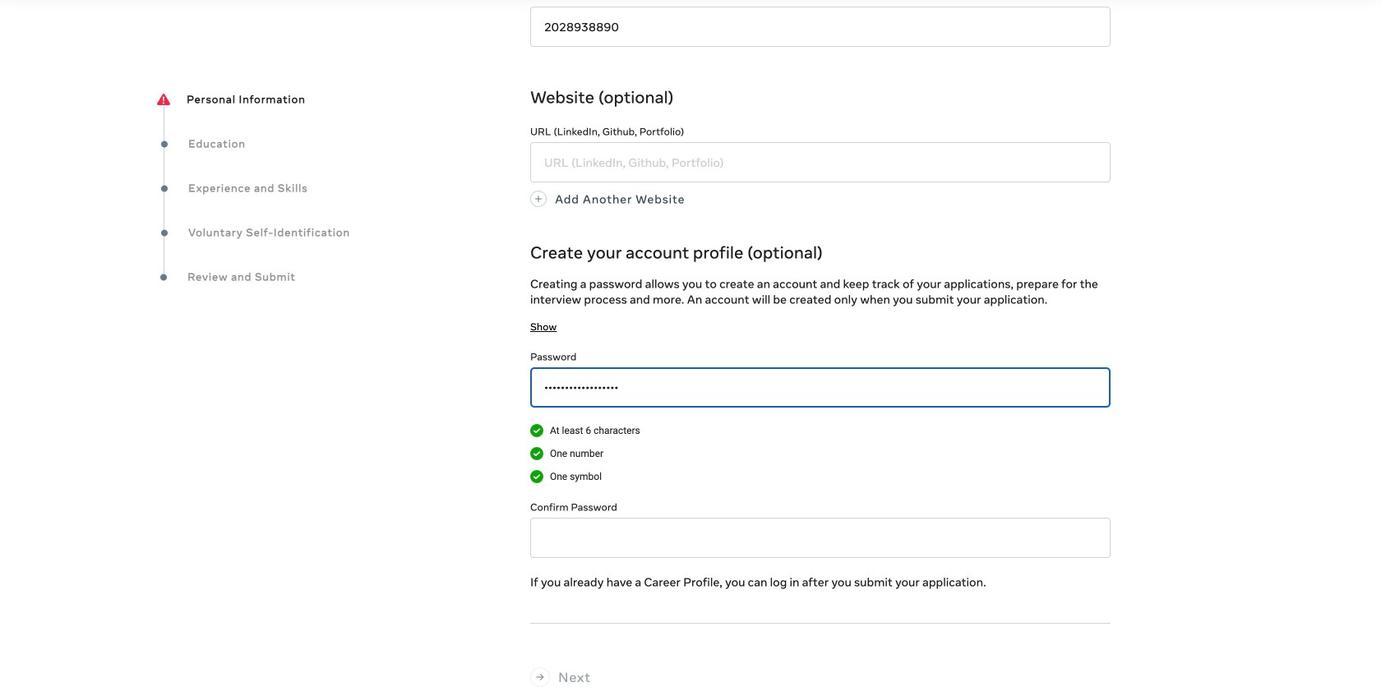 Task type: locate. For each thing, give the bounding box(es) containing it.
URL (LinkedIn, Github, Portfolio) text field
[[531, 142, 1111, 183]]

None password field
[[531, 368, 1111, 408], [531, 518, 1111, 559], [531, 368, 1111, 408], [531, 518, 1111, 559]]

Phone text field
[[531, 7, 1111, 47]]



Task type: vqa. For each thing, say whether or not it's contained in the screenshot.
Email text field
no



